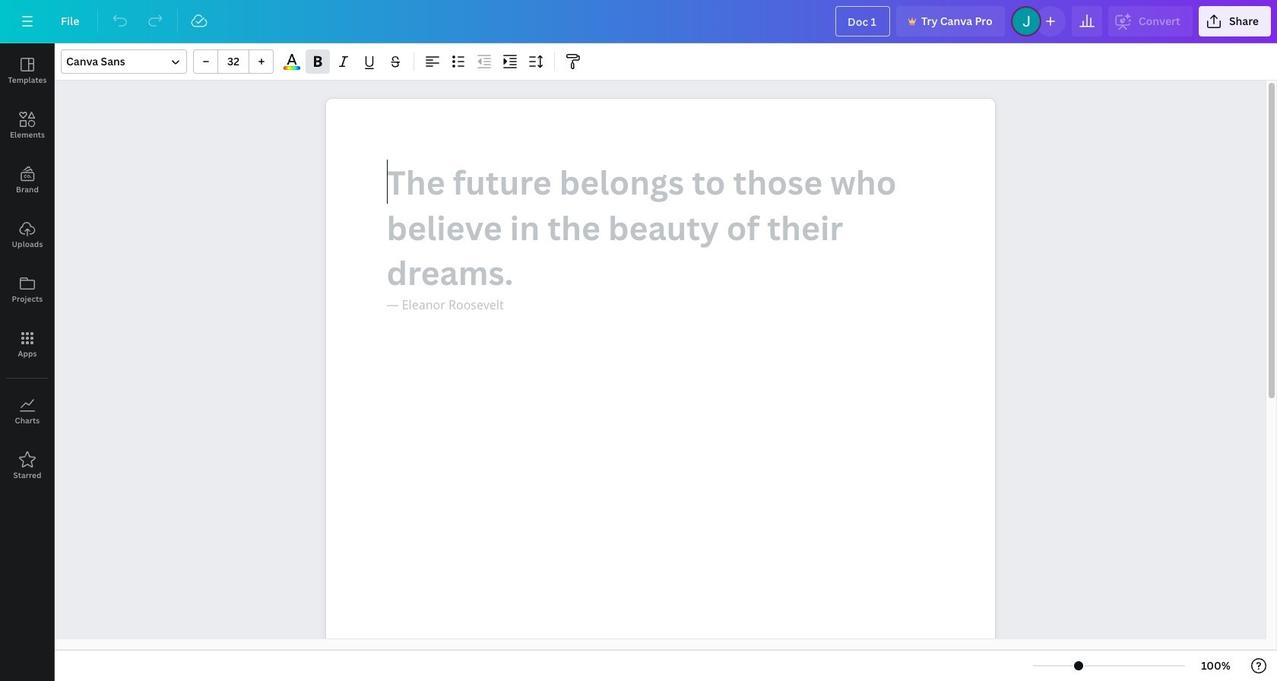 Task type: locate. For each thing, give the bounding box(es) containing it.
group
[[193, 49, 274, 74]]

None text field
[[326, 99, 995, 681]]

side panel tab list
[[0, 43, 55, 493]]

color range image
[[284, 66, 300, 70]]

Design title text field
[[835, 6, 890, 36]]

– – number field
[[223, 54, 244, 68]]



Task type: vqa. For each thing, say whether or not it's contained in the screenshot.
templates to the top
no



Task type: describe. For each thing, give the bounding box(es) containing it.
Zoom button
[[1191, 654, 1241, 678]]

main menu bar
[[0, 0, 1277, 43]]



